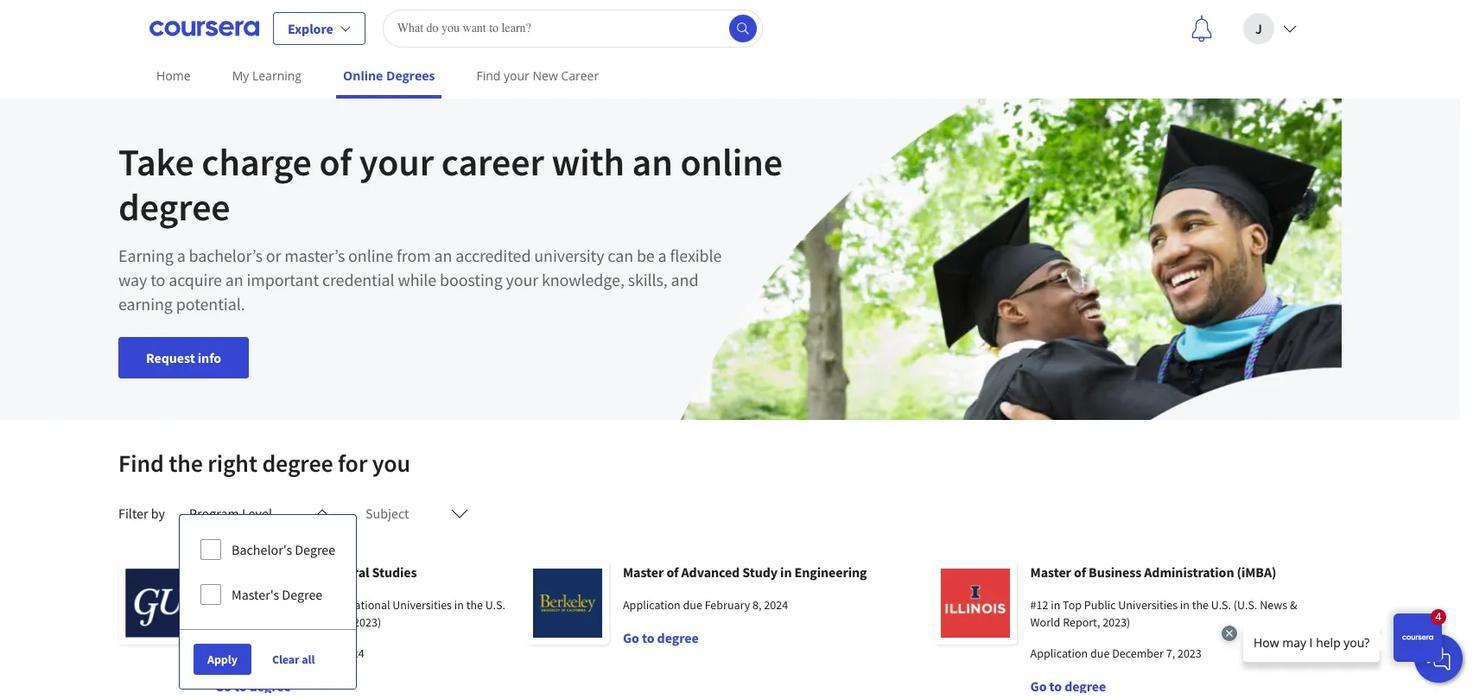 Task type: locate. For each thing, give the bounding box(es) containing it.
application due april 15, 2024
[[215, 646, 364, 661]]

news down (imba)
[[1260, 597, 1288, 613]]

2 report, from the left
[[1063, 615, 1101, 630]]

your inside find your new career link
[[504, 67, 530, 84]]

0 vertical spatial (u.s.
[[1234, 597, 1258, 613]]

your down accredited
[[506, 269, 539, 290]]

u.s. down administration
[[1212, 597, 1232, 613]]

universities down master of business administration (imba)
[[1119, 597, 1178, 613]]

degree down the arts
[[282, 586, 323, 603]]

0 horizontal spatial online
[[348, 245, 393, 266]]

level
[[242, 505, 272, 522]]

clear all
[[272, 652, 315, 667]]

find the right degree for you
[[118, 448, 411, 479]]

chat with us image
[[1425, 645, 1453, 672]]

(u.s. down (imba)
[[1234, 597, 1258, 613]]

degrees
[[386, 67, 435, 84]]

master up #12
[[1031, 564, 1072, 581]]

1 horizontal spatial application
[[623, 597, 681, 613]]

0 vertical spatial find
[[477, 67, 501, 84]]

1 horizontal spatial online
[[681, 138, 783, 186]]

your inside "earning a bachelor's or master's online from an accredited university can be a flexible way to acquire an important credential while boosting your knowledge, skills, and earning potential."
[[506, 269, 539, 290]]

universities
[[393, 597, 452, 613], [1119, 597, 1178, 613]]

take
[[118, 138, 194, 186]]

georgetown university image
[[118, 562, 201, 645]]

find your new career
[[477, 67, 599, 84]]

2 2023) from the left
[[1103, 615, 1131, 630]]

2 a from the left
[[658, 245, 667, 266]]

report, inside #12 in top public universities in the u.s. (u.s. news & world report, 2023)
[[1063, 615, 1101, 630]]

bachelor's
[[189, 245, 263, 266]]

flexible
[[670, 245, 722, 266]]

& inside #12 in top public universities in the u.s. (u.s. news & world report, 2023)
[[1290, 597, 1298, 613]]

1 horizontal spatial to
[[642, 629, 655, 647]]

2 horizontal spatial due
[[1091, 646, 1110, 661]]

1 horizontal spatial report,
[[1063, 615, 1101, 630]]

find up filter by
[[118, 448, 164, 479]]

1 vertical spatial your
[[359, 138, 434, 186]]

february
[[705, 597, 750, 613]]

top left public in the bottom of the page
[[1063, 597, 1082, 613]]

1 vertical spatial degree
[[262, 448, 333, 479]]

None search field
[[383, 9, 763, 47]]

master
[[623, 564, 664, 581], [1031, 564, 1072, 581]]

of right charge
[[319, 138, 352, 186]]

find for find the right degree for you
[[118, 448, 164, 479]]

degree down "application due february 8, 2024"
[[657, 629, 699, 647]]

world
[[281, 615, 311, 630], [1031, 615, 1061, 630]]

find your new career link
[[470, 56, 606, 95]]

2 top from the left
[[1063, 597, 1082, 613]]

1 horizontal spatial degree
[[262, 448, 333, 479]]

0 vertical spatial degree
[[118, 183, 230, 231]]

a right be
[[658, 245, 667, 266]]

1 u.s. from the left
[[486, 597, 506, 613]]

2 horizontal spatial an
[[632, 138, 673, 186]]

top inside #12 in top public universities in the u.s. (u.s. news & world report, 2023)
[[1063, 597, 1082, 613]]

1 horizontal spatial 2023)
[[1103, 615, 1131, 630]]

1 vertical spatial online
[[348, 245, 393, 266]]

a up acquire
[[177, 245, 186, 266]]

1 vertical spatial find
[[118, 448, 164, 479]]

due
[[683, 597, 703, 613], [275, 646, 295, 661], [1091, 646, 1110, 661]]

2 horizontal spatial application
[[1031, 646, 1088, 661]]

0 horizontal spatial (u.s.
[[215, 615, 239, 630]]

0 vertical spatial your
[[504, 67, 530, 84]]

1 horizontal spatial master
[[1031, 564, 1072, 581]]

0 horizontal spatial top
[[287, 597, 306, 613]]

top left 25
[[287, 597, 306, 613]]

& inside ranked in the top 25 best national universities in the u.s. (u.s. news & world report, 2023)
[[271, 615, 279, 630]]

0 vertical spatial news
[[1260, 597, 1288, 613]]

an right the from
[[434, 245, 452, 266]]

2 master from the left
[[1031, 564, 1072, 581]]

go
[[623, 629, 639, 647]]

to right way
[[151, 269, 165, 290]]

news down the ranked
[[241, 615, 269, 630]]

1 horizontal spatial (u.s.
[[1234, 597, 1258, 613]]

bachelor of arts in liberal studies
[[215, 564, 417, 581]]

of
[[319, 138, 352, 186], [272, 564, 284, 581], [667, 564, 679, 581], [1074, 564, 1086, 581]]

find for find your new career
[[477, 67, 501, 84]]

your down online degrees "link"
[[359, 138, 434, 186]]

0 horizontal spatial world
[[281, 615, 311, 630]]

2 universities from the left
[[1119, 597, 1178, 613]]

skills,
[[628, 269, 668, 290]]

online
[[681, 138, 783, 186], [348, 245, 393, 266]]

0 vertical spatial degree
[[295, 541, 336, 558]]

in
[[313, 564, 325, 581], [781, 564, 792, 581], [256, 597, 265, 613], [454, 597, 464, 613], [1051, 597, 1061, 613], [1180, 597, 1190, 613]]

1 horizontal spatial universities
[[1119, 597, 1178, 613]]

0 horizontal spatial an
[[225, 269, 243, 290]]

universities inside #12 in top public universities in the u.s. (u.s. news & world report, 2023)
[[1119, 597, 1178, 613]]

2 u.s. from the left
[[1212, 597, 1232, 613]]

master up go
[[623, 564, 664, 581]]

bachelor
[[215, 564, 269, 581]]

0 horizontal spatial universities
[[393, 597, 452, 613]]

0 horizontal spatial degree
[[118, 183, 230, 231]]

an right "with"
[[632, 138, 673, 186]]

1 world from the left
[[281, 615, 311, 630]]

ranked in the top 25 best national universities in the u.s. (u.s. news & world report, 2023)
[[215, 597, 506, 630]]

advanced
[[682, 564, 740, 581]]

report, down public in the bottom of the page
[[1063, 615, 1101, 630]]

0 horizontal spatial find
[[118, 448, 164, 479]]

1 horizontal spatial news
[[1260, 597, 1288, 613]]

0 horizontal spatial a
[[177, 245, 186, 266]]

2 world from the left
[[1031, 615, 1061, 630]]

top inside ranked in the top 25 best national universities in the u.s. (u.s. news & world report, 2023)
[[287, 597, 306, 613]]

university of california, berkeley image
[[526, 562, 609, 645]]

an
[[632, 138, 673, 186], [434, 245, 452, 266], [225, 269, 243, 290]]

1 horizontal spatial world
[[1031, 615, 1061, 630]]

1 vertical spatial to
[[642, 629, 655, 647]]

0 vertical spatial online
[[681, 138, 783, 186]]

(u.s. inside ranked in the top 25 best national universities in the u.s. (u.s. news & world report, 2023)
[[215, 615, 239, 630]]

0 horizontal spatial due
[[275, 646, 295, 661]]

bachelor's
[[232, 541, 292, 558]]

0 vertical spatial &
[[1290, 597, 1298, 613]]

(u.s. down the ranked
[[215, 615, 239, 630]]

info
[[198, 349, 221, 366]]

of inside take charge of your career with an online degree
[[319, 138, 352, 186]]

u.s.
[[486, 597, 506, 613], [1212, 597, 1232, 613]]

2 horizontal spatial degree
[[657, 629, 699, 647]]

news inside #12 in top public universities in the u.s. (u.s. news & world report, 2023)
[[1260, 597, 1288, 613]]

charge
[[202, 138, 312, 186]]

0 horizontal spatial 2023)
[[354, 615, 381, 630]]

1 horizontal spatial find
[[477, 67, 501, 84]]

an down 'bachelor's'
[[225, 269, 243, 290]]

0 horizontal spatial 2024
[[340, 646, 364, 661]]

degree up earning
[[118, 183, 230, 231]]

coursera image
[[150, 14, 259, 42]]

u.s. left 'university of california, berkeley' image on the bottom of the page
[[486, 597, 506, 613]]

1 vertical spatial &
[[271, 615, 279, 630]]

0 horizontal spatial to
[[151, 269, 165, 290]]

world down #12
[[1031, 615, 1061, 630]]

0 horizontal spatial u.s.
[[486, 597, 506, 613]]

master for master of business administration (imba)
[[1031, 564, 1072, 581]]

report, down the best
[[314, 615, 351, 630]]

find left the new
[[477, 67, 501, 84]]

arts
[[286, 564, 311, 581]]

report, inside ranked in the top 25 best national universities in the u.s. (u.s. news & world report, 2023)
[[314, 615, 351, 630]]

1 horizontal spatial top
[[1063, 597, 1082, 613]]

request info
[[146, 349, 221, 366]]

2024 right 8,
[[764, 597, 788, 613]]

business
[[1089, 564, 1142, 581]]

to
[[151, 269, 165, 290], [642, 629, 655, 647]]

0 horizontal spatial report,
[[314, 615, 351, 630]]

1 report, from the left
[[314, 615, 351, 630]]

1 2023) from the left
[[354, 615, 381, 630]]

take charge of your career with an online degree
[[118, 138, 783, 231]]

to right go
[[642, 629, 655, 647]]

1 vertical spatial an
[[434, 245, 452, 266]]

1 a from the left
[[177, 245, 186, 266]]

0 horizontal spatial master
[[623, 564, 664, 581]]

find
[[477, 67, 501, 84], [118, 448, 164, 479]]

1 horizontal spatial &
[[1290, 597, 1298, 613]]

of left the arts
[[272, 564, 284, 581]]

2024
[[764, 597, 788, 613], [340, 646, 364, 661]]

report,
[[314, 615, 351, 630], [1063, 615, 1101, 630]]

2023) down national at the left bottom of page
[[354, 615, 381, 630]]

credential
[[322, 269, 395, 290]]

1 vertical spatial (u.s.
[[215, 615, 239, 630]]

degree up bachelor of arts in liberal studies
[[295, 541, 336, 558]]

1 top from the left
[[287, 597, 306, 613]]

0 vertical spatial an
[[632, 138, 673, 186]]

2024 for application due february 8, 2024
[[764, 597, 788, 613]]

0 horizontal spatial news
[[241, 615, 269, 630]]

degree
[[295, 541, 336, 558], [282, 586, 323, 603]]

home
[[156, 67, 191, 84]]

1 master from the left
[[623, 564, 664, 581]]

1 universities from the left
[[393, 597, 452, 613]]

0 horizontal spatial application
[[215, 646, 273, 661]]

0 horizontal spatial &
[[271, 615, 279, 630]]

1 horizontal spatial a
[[658, 245, 667, 266]]

with
[[552, 138, 625, 186]]

my learning link
[[225, 56, 309, 95]]

2024 right 15,
[[340, 646, 364, 661]]

world down 25
[[281, 615, 311, 630]]

world inside ranked in the top 25 best national universities in the u.s. (u.s. news & world report, 2023)
[[281, 615, 311, 630]]

1 vertical spatial degree
[[282, 586, 323, 603]]

a
[[177, 245, 186, 266], [658, 245, 667, 266]]

master of advanced study in engineering
[[623, 564, 867, 581]]

2023) down public in the bottom of the page
[[1103, 615, 1131, 630]]

the inside #12 in top public universities in the u.s. (u.s. news & world report, 2023)
[[1192, 597, 1209, 613]]

degree for bachelor's degree
[[295, 541, 336, 558]]

2 vertical spatial your
[[506, 269, 539, 290]]

application
[[623, 597, 681, 613], [215, 646, 273, 661], [1031, 646, 1088, 661]]

top
[[287, 597, 306, 613], [1063, 597, 1082, 613]]

8,
[[753, 597, 762, 613]]

master's
[[232, 586, 279, 603]]

0 vertical spatial to
[[151, 269, 165, 290]]

universities down studies
[[393, 597, 452, 613]]

online
[[343, 67, 383, 84]]

u.s. inside #12 in top public universities in the u.s. (u.s. news & world report, 2023)
[[1212, 597, 1232, 613]]

1 vertical spatial news
[[241, 615, 269, 630]]

actions toolbar
[[180, 629, 356, 689]]

options list list box
[[180, 515, 356, 629]]

request
[[146, 349, 195, 366]]

1 vertical spatial 2024
[[340, 646, 364, 661]]

0 vertical spatial 2024
[[764, 597, 788, 613]]

7,
[[1167, 646, 1176, 661]]

of left advanced
[[667, 564, 679, 581]]

public
[[1085, 597, 1116, 613]]

of for master of advanced study in engineering
[[667, 564, 679, 581]]

(u.s.
[[1234, 597, 1258, 613], [215, 615, 239, 630]]

your left the new
[[504, 67, 530, 84]]

world inside #12 in top public universities in the u.s. (u.s. news & world report, 2023)
[[1031, 615, 1061, 630]]

news
[[1260, 597, 1288, 613], [241, 615, 269, 630]]

1 horizontal spatial u.s.
[[1212, 597, 1232, 613]]

master's
[[285, 245, 345, 266]]

my
[[232, 67, 249, 84]]

potential.
[[176, 293, 245, 315]]

25
[[308, 597, 320, 613]]

earning
[[118, 245, 174, 266]]

while
[[398, 269, 437, 290]]

master's degree
[[232, 586, 323, 603]]

new
[[533, 67, 558, 84]]

degree left for
[[262, 448, 333, 479]]

application for master of business administration (imba)
[[1031, 646, 1088, 661]]

clear
[[272, 652, 300, 667]]

of left the business
[[1074, 564, 1086, 581]]

application due february 8, 2024
[[623, 597, 788, 613]]

1 horizontal spatial 2024
[[764, 597, 788, 613]]



Task type: describe. For each thing, give the bounding box(es) containing it.
due for master of business administration (imba)
[[1091, 646, 1110, 661]]

master for master of advanced study in engineering
[[623, 564, 664, 581]]

university of illinois at urbana-champaign image
[[934, 562, 1017, 645]]

#12
[[1031, 597, 1049, 613]]

program level
[[189, 505, 272, 522]]

program level button
[[179, 493, 341, 534]]

national
[[347, 597, 390, 613]]

1 horizontal spatial due
[[683, 597, 703, 613]]

bachelor's degree
[[232, 541, 336, 558]]

home link
[[150, 56, 198, 95]]

liberal
[[328, 564, 369, 581]]

#12 in top public universities in the u.s. (u.s. news & world report, 2023)
[[1031, 597, 1298, 630]]

15,
[[323, 646, 338, 661]]

by
[[151, 505, 165, 522]]

of for bachelor of arts in liberal studies
[[272, 564, 284, 581]]

all
[[302, 652, 315, 667]]

april
[[297, 646, 321, 661]]

news inside ranked in the top 25 best national universities in the u.s. (u.s. news & world report, 2023)
[[241, 615, 269, 630]]

administration
[[1145, 564, 1235, 581]]

degree for master's degree
[[282, 586, 323, 603]]

2 vertical spatial an
[[225, 269, 243, 290]]

university
[[534, 245, 605, 266]]

right
[[208, 448, 257, 479]]

acquire
[[169, 269, 222, 290]]

2 vertical spatial degree
[[657, 629, 699, 647]]

degree inside take charge of your career with an online degree
[[118, 183, 230, 231]]

an inside take charge of your career with an online degree
[[632, 138, 673, 186]]

online degrees
[[343, 67, 435, 84]]

ranked
[[215, 597, 253, 613]]

(imba)
[[1237, 564, 1277, 581]]

learning
[[252, 67, 302, 84]]

best
[[323, 597, 345, 613]]

career
[[441, 138, 544, 186]]

of for master of business administration (imba)
[[1074, 564, 1086, 581]]

be
[[637, 245, 655, 266]]

way
[[118, 269, 147, 290]]

filter by
[[118, 505, 165, 522]]

knowledge,
[[542, 269, 625, 290]]

you
[[372, 448, 411, 479]]

universities inside ranked in the top 25 best national universities in the u.s. (u.s. news & world report, 2023)
[[393, 597, 452, 613]]

clear all button
[[265, 644, 322, 675]]

important
[[247, 269, 319, 290]]

(u.s. inside #12 in top public universities in the u.s. (u.s. news & world report, 2023)
[[1234, 597, 1258, 613]]

online inside take charge of your career with an online degree
[[681, 138, 783, 186]]

and
[[671, 269, 699, 290]]

request info button
[[118, 337, 249, 379]]

earning a bachelor's or master's online from an accredited university can be a flexible way to acquire an important credential while boosting your knowledge, skills, and earning potential.
[[118, 245, 722, 315]]

2023
[[1178, 646, 1202, 661]]

for
[[338, 448, 368, 479]]

program
[[189, 505, 239, 522]]

online inside "earning a bachelor's or master's online from an accredited university can be a flexible way to acquire an important credential while boosting your knowledge, skills, and earning potential."
[[348, 245, 393, 266]]

online degrees link
[[336, 56, 442, 99]]

career
[[561, 67, 599, 84]]

studies
[[372, 564, 417, 581]]

to inside "earning a bachelor's or master's online from an accredited university can be a flexible way to acquire an important credential while boosting your knowledge, skills, and earning potential."
[[151, 269, 165, 290]]

or
[[266, 245, 281, 266]]

2024 for application due april 15, 2024
[[340, 646, 364, 661]]

go to degree
[[623, 629, 699, 647]]

can
[[608, 245, 634, 266]]

application due december 7, 2023
[[1031, 646, 1202, 661]]

december
[[1113, 646, 1164, 661]]

due for bachelor of arts in liberal studies
[[275, 646, 295, 661]]

engineering
[[795, 564, 867, 581]]

1 horizontal spatial an
[[434, 245, 452, 266]]

2023) inside ranked in the top 25 best national universities in the u.s. (u.s. news & world report, 2023)
[[354, 615, 381, 630]]

study
[[743, 564, 778, 581]]

filter
[[118, 505, 148, 522]]

u.s. inside ranked in the top 25 best national universities in the u.s. (u.s. news & world report, 2023)
[[486, 597, 506, 613]]

your inside take charge of your career with an online degree
[[359, 138, 434, 186]]

application for bachelor of arts in liberal studies
[[215, 646, 273, 661]]

boosting
[[440, 269, 503, 290]]

earning
[[118, 293, 173, 315]]

my learning
[[232, 67, 302, 84]]

2023) inside #12 in top public universities in the u.s. (u.s. news & world report, 2023)
[[1103, 615, 1131, 630]]

apply button
[[194, 644, 251, 675]]

from
[[397, 245, 431, 266]]

apply
[[207, 652, 238, 667]]

accredited
[[456, 245, 531, 266]]

master of business administration (imba)
[[1031, 564, 1277, 581]]



Task type: vqa. For each thing, say whether or not it's contained in the screenshot.
first 2023)
yes



